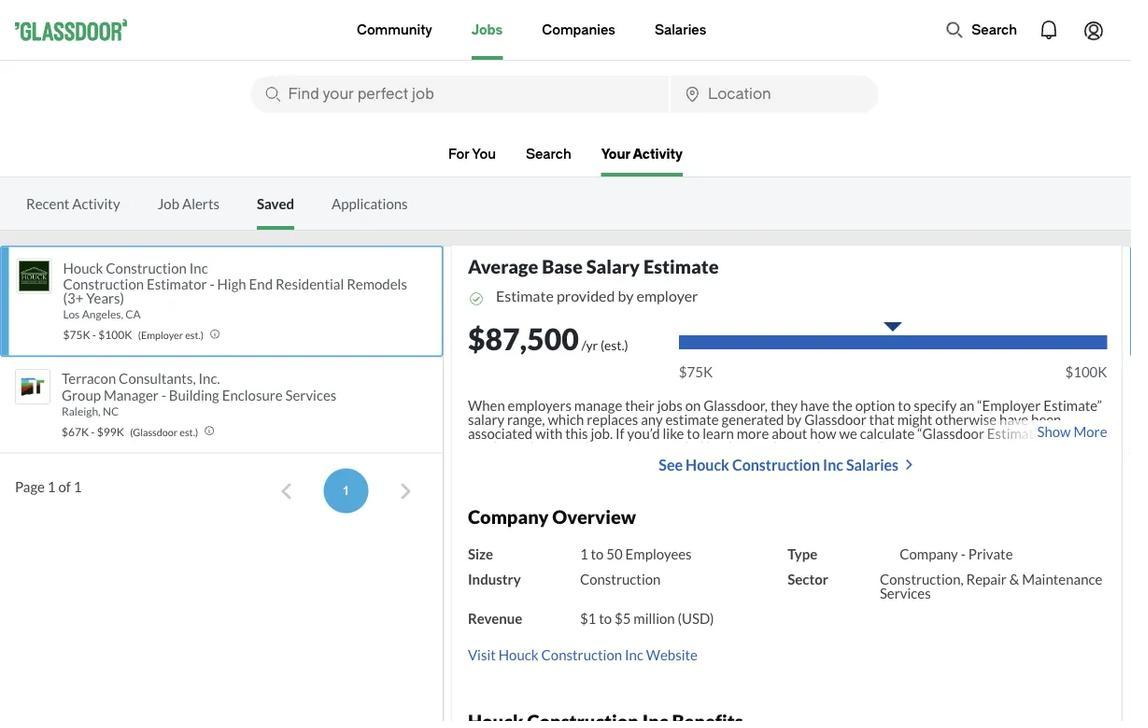 Task type: vqa. For each thing, say whether or not it's contained in the screenshot.
the bottom confidentiality
no



Task type: locate. For each thing, give the bounding box(es) containing it.
about
[[771, 425, 807, 442]]

estimate up employer
[[643, 255, 718, 278]]

the
[[832, 397, 852, 414], [723, 439, 744, 456]]

employees
[[625, 546, 691, 562]]

services right enclosure
[[285, 386, 337, 403]]

0 horizontal spatial have
[[530, 439, 559, 456]]

1 vertical spatial est.)
[[180, 426, 198, 438]]

inc left high
[[189, 259, 208, 276]]

page 1 of 1
[[15, 478, 82, 495]]

1 vertical spatial $100k
[[1065, 364, 1107, 381]]

0 horizontal spatial houck
[[63, 259, 103, 276]]

- inside terracon consultants, inc. group manager - building enclosure services raleigh, nc
[[161, 386, 166, 403]]

$1 to $5 million (usd)
[[580, 610, 714, 627]]

community link
[[357, 0, 432, 60]]

0 horizontal spatial we
[[467, 439, 486, 456]]

0 vertical spatial $75k
[[63, 328, 90, 341]]

maintenance
[[1022, 571, 1102, 588]]

0 horizontal spatial salaries
[[655, 22, 706, 37]]

otherwise
[[935, 411, 996, 428]]

2 vertical spatial inc
[[624, 646, 643, 663]]

est.) for building
[[180, 426, 198, 438]]

terracon
[[62, 370, 116, 387]]

residential
[[275, 276, 344, 292]]

$75k down "los"
[[63, 328, 90, 341]]

activity right recent
[[72, 195, 120, 212]]

- left '$99k' at the bottom of the page
[[91, 424, 95, 438]]

0 horizontal spatial provided
[[556, 287, 615, 305]]

specify
[[913, 397, 956, 414]]

0 horizontal spatial search
[[526, 146, 571, 162]]

None field
[[251, 76, 669, 113], [671, 76, 879, 113]]

when
[[1055, 425, 1089, 442]]

0 horizontal spatial inc
[[189, 259, 208, 276]]

0 horizontal spatial activity
[[72, 195, 120, 212]]

0 vertical spatial the
[[832, 397, 852, 414]]

1
[[47, 478, 56, 495], [74, 478, 82, 495], [343, 484, 349, 498], [580, 546, 588, 562]]

0 horizontal spatial estimate
[[495, 287, 553, 305]]

alerts
[[182, 195, 220, 212]]

0 horizontal spatial by
[[617, 287, 633, 305]]

inc down how
[[823, 456, 843, 474]]

2 horizontal spatial by
[[786, 411, 801, 428]]

company for company overview
[[467, 506, 548, 528]]

0 vertical spatial company
[[467, 506, 548, 528]]

saved link
[[257, 195, 294, 230]]

estimate down average
[[495, 287, 553, 305]]

page
[[15, 478, 45, 495]]

saved
[[257, 195, 294, 212]]

0 vertical spatial houck
[[63, 259, 103, 276]]

0 vertical spatial activity
[[633, 146, 683, 162]]

0 vertical spatial provided
[[556, 287, 615, 305]]

we left do
[[467, 439, 486, 456]]

base
[[542, 255, 582, 278]]

when employers manage their jobs on glassdoor, they have the option to specify an "employer estimate" salary range, which replaces any estimate generated by glassdoor that might otherwise have been associated with this job. if you'd like to learn more about how we calculate "glassdoor estimates" when we do not have a salary range provided by the employer, please see
[[467, 397, 1102, 456]]

construction down $1
[[541, 646, 622, 663]]

have left the been
[[999, 411, 1028, 428]]

1 horizontal spatial $75k
[[678, 364, 712, 381]]

1 vertical spatial search
[[526, 146, 571, 162]]

have
[[800, 397, 829, 414], [999, 411, 1028, 428], [530, 439, 559, 456]]

-
[[210, 276, 214, 292], [92, 328, 96, 341], [161, 386, 166, 403], [91, 424, 95, 438], [960, 546, 965, 562]]

by left how
[[786, 411, 801, 428]]

est.) inside the $75k - $100k (employer est.)
[[185, 329, 204, 341]]

inc for average base salary estimate
[[823, 456, 843, 474]]

provided down estimate
[[648, 439, 703, 456]]

visit
[[467, 646, 495, 663]]

1 vertical spatial $75k
[[678, 364, 712, 381]]

nc
[[103, 404, 119, 418]]

company for company - private
[[899, 546, 958, 562]]

2 vertical spatial by
[[706, 439, 721, 456]]

2 horizontal spatial inc
[[823, 456, 843, 474]]

an
[[959, 397, 974, 414]]

the left option in the right bottom of the page
[[832, 397, 852, 414]]

1 vertical spatial estimate
[[495, 287, 553, 305]]

to left 50
[[590, 546, 603, 562]]

- down angeles,
[[92, 328, 96, 341]]

construction
[[106, 259, 187, 276], [63, 276, 144, 292], [732, 456, 820, 474], [580, 571, 660, 588], [541, 646, 622, 663]]

services inside terracon consultants, inc. group manager - building enclosure services raleigh, nc
[[285, 386, 337, 403]]

raleigh,
[[62, 404, 101, 418]]

est.) right (glassdoor
[[180, 426, 198, 438]]

1 vertical spatial houck
[[685, 456, 729, 474]]

1 vertical spatial activity
[[72, 195, 120, 212]]

est.) inside $67k - $99k (glassdoor est.)
[[180, 426, 198, 438]]

1 horizontal spatial salaries
[[846, 456, 898, 474]]

est.) right (employer
[[185, 329, 204, 341]]

0 horizontal spatial none field
[[251, 76, 669, 113]]

$75k up "on"
[[678, 364, 712, 381]]

0 horizontal spatial services
[[285, 386, 337, 403]]

see houck construction inc salaries link
[[467, 456, 1107, 474]]

2 horizontal spatial houck
[[685, 456, 729, 474]]

company - private
[[899, 546, 1013, 562]]

by down estimate
[[706, 439, 721, 456]]

1 right prev icon
[[343, 484, 349, 498]]

houck construction inc link
[[63, 258, 208, 277]]

company up construction,
[[899, 546, 958, 562]]

which
[[547, 411, 584, 428]]

this left job.
[[565, 425, 588, 442]]

houck
[[63, 259, 103, 276], [685, 456, 729, 474], [498, 646, 538, 663]]

inc left website
[[624, 646, 643, 663]]

salary
[[467, 411, 504, 428], [572, 439, 608, 456]]

- left private
[[960, 546, 965, 562]]

0 vertical spatial search
[[972, 22, 1017, 37]]

est.)
[[185, 329, 204, 341], [180, 426, 198, 438]]

1 horizontal spatial by
[[706, 439, 721, 456]]

1 none field from the left
[[251, 76, 669, 113]]

job.
[[590, 425, 612, 442]]

inc inside houck construction inc construction estimator - high end residential remodels (3+ years) los angeles, ca
[[189, 259, 208, 276]]

houck up "(3+"
[[63, 259, 103, 276]]

0 vertical spatial services
[[285, 386, 337, 403]]

services down company - private
[[879, 585, 931, 602]]

activity right your
[[633, 146, 683, 162]]

construction, repair & maintenance services
[[879, 571, 1102, 602]]

revenue
[[467, 610, 522, 627]]

construction,
[[879, 571, 963, 588]]

1 horizontal spatial services
[[879, 585, 931, 602]]

salaries link
[[655, 0, 706, 60]]

1 vertical spatial salary
[[572, 439, 608, 456]]

you
[[472, 146, 496, 162]]

manage
[[574, 397, 622, 414]]

houck down learn
[[685, 456, 729, 474]]

(glassdoor
[[130, 426, 178, 438]]

0 vertical spatial $100k
[[98, 328, 132, 341]]

your activity
[[601, 146, 683, 162]]

provided down average base salary estimate
[[556, 287, 615, 305]]

glassdoor
[[804, 411, 866, 428]]

more
[[736, 425, 769, 442]]

0 vertical spatial estimate
[[643, 255, 718, 278]]

how
[[810, 425, 836, 442]]

1 vertical spatial the
[[723, 439, 744, 456]]

1 horizontal spatial $100k
[[1065, 364, 1107, 381]]

we right how
[[839, 425, 857, 442]]

inc for company overview
[[624, 646, 643, 663]]

activity for recent activity
[[72, 195, 120, 212]]

by down salary
[[617, 287, 633, 305]]

1 vertical spatial inc
[[823, 456, 843, 474]]

$100k
[[98, 328, 132, 341], [1065, 364, 1107, 381]]

houck inside houck construction inc construction estimator - high end residential remodels (3+ years) los angeles, ca
[[63, 259, 103, 276]]

0 horizontal spatial company
[[467, 506, 548, 528]]

to right like
[[686, 425, 699, 442]]

private
[[968, 546, 1013, 562]]

industry
[[467, 571, 520, 588]]

recent
[[26, 195, 69, 212]]

estimator
[[147, 276, 207, 292]]

1 vertical spatial company
[[899, 546, 958, 562]]

houck right visit
[[498, 646, 538, 663]]

0 vertical spatial est.)
[[185, 329, 204, 341]]

- left building
[[161, 386, 166, 403]]

salary right a
[[572, 439, 608, 456]]

when
[[467, 397, 505, 414]]

$100k up estimate"
[[1065, 364, 1107, 381]]

1 horizontal spatial provided
[[648, 439, 703, 456]]

0 vertical spatial inc
[[189, 259, 208, 276]]

company up size at the left bottom of the page
[[467, 506, 548, 528]]

employers
[[507, 397, 571, 414]]

building
[[169, 386, 219, 403]]

your activity link
[[601, 146, 683, 177]]

- left high
[[210, 276, 214, 292]]

provided
[[556, 287, 615, 305], [648, 439, 703, 456]]

$75k - $100k (employer est.)
[[63, 328, 204, 341]]

$100k down angeles,
[[98, 328, 132, 341]]

1 horizontal spatial houck
[[498, 646, 538, 663]]

1 horizontal spatial none field
[[671, 76, 879, 113]]

1 horizontal spatial inc
[[624, 646, 643, 663]]

1 horizontal spatial company
[[899, 546, 958, 562]]

million
[[633, 610, 675, 627]]

construction down about at the bottom of page
[[732, 456, 820, 474]]

0 vertical spatial salary
[[467, 411, 504, 428]]

end
[[249, 276, 273, 292]]

show
[[1037, 424, 1071, 440]]

salary
[[586, 255, 639, 278]]

1 vertical spatial provided
[[648, 439, 703, 456]]

recent activity
[[26, 195, 120, 212]]

search
[[972, 22, 1017, 37], [526, 146, 571, 162]]

1 horizontal spatial salary
[[572, 439, 608, 456]]

1 horizontal spatial the
[[832, 397, 852, 414]]

not
[[507, 439, 527, 456]]

0 horizontal spatial this
[[565, 425, 588, 442]]

page.
[[930, 439, 962, 456]]

Search location field
[[671, 76, 879, 113]]

have up how
[[800, 397, 829, 414]]

houck construction inc construction estimator - high end residential remodels (3+ years) los angeles, ca
[[63, 259, 407, 321]]

estimates"
[[987, 425, 1052, 442]]

your
[[601, 146, 630, 162]]

0 horizontal spatial $75k
[[63, 328, 90, 341]]

glassdoor,
[[703, 397, 767, 414]]

1 inside button
[[343, 484, 349, 498]]

1 horizontal spatial activity
[[633, 146, 683, 162]]

$67k
[[62, 424, 89, 438]]

the down the 'generated'
[[723, 439, 744, 456]]

repair
[[966, 571, 1006, 588]]

company
[[467, 506, 548, 528], [899, 546, 958, 562]]

salary up do
[[467, 411, 504, 428]]

1 vertical spatial by
[[786, 411, 801, 428]]

this right see
[[874, 439, 897, 456]]

1 vertical spatial services
[[879, 585, 931, 602]]

1 horizontal spatial search
[[972, 22, 1017, 37]]

have left a
[[530, 439, 559, 456]]

2 vertical spatial houck
[[498, 646, 538, 663]]

/
[[581, 338, 586, 354]]

est.) for high
[[185, 329, 204, 341]]

2 none field from the left
[[671, 76, 879, 113]]

1 horizontal spatial this
[[874, 439, 897, 456]]



Task type: describe. For each thing, give the bounding box(es) containing it.
for
[[448, 146, 469, 162]]

to right $1
[[598, 610, 611, 627]]

see
[[851, 439, 872, 456]]

services inside construction, repair & maintenance services
[[879, 585, 931, 602]]

might
[[897, 411, 932, 428]]

ca
[[125, 307, 141, 321]]

construction up ca
[[106, 259, 187, 276]]

this inside when employers manage their jobs on glassdoor, they have the option to specify an "employer estimate" salary range, which replaces any estimate generated by glassdoor that might otherwise have been associated with this job. if you'd like to learn more about how we calculate "glassdoor estimates" when we do not have a salary range provided by the employer, please see
[[565, 425, 588, 442]]

$1
[[580, 610, 596, 627]]

for you link
[[448, 146, 496, 173]]

1 left of
[[47, 478, 56, 495]]

option
[[855, 397, 895, 414]]

$75k for $75k - $100k (employer est.)
[[63, 328, 90, 341]]

$75k for $75k
[[678, 364, 712, 381]]

yr
[[586, 338, 598, 354]]

job alerts link
[[158, 195, 220, 212]]

terracon consultants, inc. logo image
[[18, 372, 48, 402]]

show more
[[1037, 424, 1107, 440]]

houck construction inc logo image
[[19, 261, 49, 291]]

size
[[467, 546, 493, 562]]

- for $75k - $100k (employer est.)
[[92, 328, 96, 341]]

terracon consultants, inc. group manager - building enclosure services raleigh, nc
[[62, 370, 337, 418]]

this faq page. link
[[874, 439, 962, 456]]

search button
[[936, 11, 1027, 49]]

group
[[62, 386, 101, 403]]

visit houck construction inc website
[[467, 646, 697, 663]]

est.
[[604, 338, 624, 354]]

associated
[[467, 425, 532, 442]]

employer
[[636, 287, 698, 305]]

prev icon image
[[275, 480, 297, 503]]

none field the search keyword
[[251, 76, 669, 113]]

on
[[685, 397, 700, 414]]

(
[[600, 338, 604, 354]]

search inside button
[[972, 22, 1017, 37]]

construction down 50
[[580, 571, 660, 588]]

inc.
[[198, 370, 220, 387]]

high
[[217, 276, 246, 292]]

1 horizontal spatial we
[[839, 425, 857, 442]]

- inside houck construction inc construction estimator - high end residential remodels (3+ years) los angeles, ca
[[210, 276, 214, 292]]

0 vertical spatial salaries
[[655, 22, 706, 37]]

if
[[615, 425, 624, 442]]

1 left 50
[[580, 546, 588, 562]]

enclosure
[[222, 386, 283, 403]]

$99k
[[97, 424, 124, 438]]

this faq page.
[[874, 439, 962, 456]]

0 horizontal spatial the
[[723, 439, 744, 456]]

see
[[658, 456, 682, 474]]

1 button
[[324, 468, 368, 513]]

terracon consultants, inc. link
[[62, 369, 220, 388]]

range
[[611, 439, 646, 456]]

50
[[606, 546, 622, 562]]

1 horizontal spatial estimate
[[643, 255, 718, 278]]

website
[[646, 646, 697, 663]]

jobs
[[657, 397, 682, 414]]

0 vertical spatial by
[[617, 287, 633, 305]]

company overview
[[467, 506, 636, 528]]

(usd)
[[677, 610, 714, 627]]

replaces
[[586, 411, 638, 428]]

Search keyword field
[[251, 76, 669, 113]]

like
[[662, 425, 684, 442]]

)
[[624, 338, 628, 354]]

houck for company overview
[[498, 646, 538, 663]]

learn
[[702, 425, 734, 442]]

1 horizontal spatial have
[[800, 397, 829, 414]]

1 vertical spatial salaries
[[846, 456, 898, 474]]

$87,500 / yr ( est. )
[[467, 321, 628, 357]]

faq
[[900, 439, 927, 456]]

jobs
[[472, 22, 503, 37]]

companies
[[542, 22, 615, 37]]

applications
[[332, 195, 408, 212]]

0 horizontal spatial $100k
[[98, 328, 132, 341]]

2 horizontal spatial have
[[999, 411, 1028, 428]]

to right that
[[898, 397, 911, 414]]

visit houck construction inc website link
[[467, 646, 697, 663]]

angeles,
[[82, 307, 123, 321]]

none field search location
[[671, 76, 879, 113]]

employer,
[[746, 439, 806, 456]]

- for $67k - $99k (glassdoor est.)
[[91, 424, 95, 438]]

with
[[535, 425, 562, 442]]

a
[[562, 439, 569, 456]]

more
[[1073, 424, 1107, 440]]

job
[[158, 195, 179, 212]]

$67k - $99k (glassdoor est.)
[[62, 424, 198, 438]]

generated
[[721, 411, 784, 428]]

years)
[[86, 290, 124, 306]]

average
[[467, 255, 538, 278]]

consultants,
[[119, 370, 196, 387]]

activity for your activity
[[633, 146, 683, 162]]

calculate
[[860, 425, 914, 442]]

that
[[869, 411, 894, 428]]

next icon image
[[395, 480, 417, 503]]

0 horizontal spatial salary
[[467, 411, 504, 428]]

provided inside when employers manage their jobs on glassdoor, they have the option to specify an "employer estimate" salary range, which replaces any estimate generated by glassdoor that might otherwise have been associated with this job. if you'd like to learn more about how we calculate "glassdoor estimates" when we do not have a salary range provided by the employer, please see
[[648, 439, 703, 456]]

(3+
[[63, 290, 84, 306]]

&
[[1009, 571, 1019, 588]]

1 to 50 employees
[[580, 546, 691, 562]]

type
[[787, 546, 817, 562]]

(employer
[[138, 329, 183, 341]]

1 right of
[[74, 478, 82, 495]]

for you
[[448, 146, 496, 162]]

companies link
[[542, 0, 615, 60]]

houck for average base salary estimate
[[685, 456, 729, 474]]

they
[[770, 397, 797, 414]]

construction up angeles,
[[63, 276, 144, 292]]

range,
[[507, 411, 545, 428]]

- for company - private
[[960, 546, 965, 562]]

you'd
[[627, 425, 660, 442]]

do
[[488, 439, 504, 456]]



